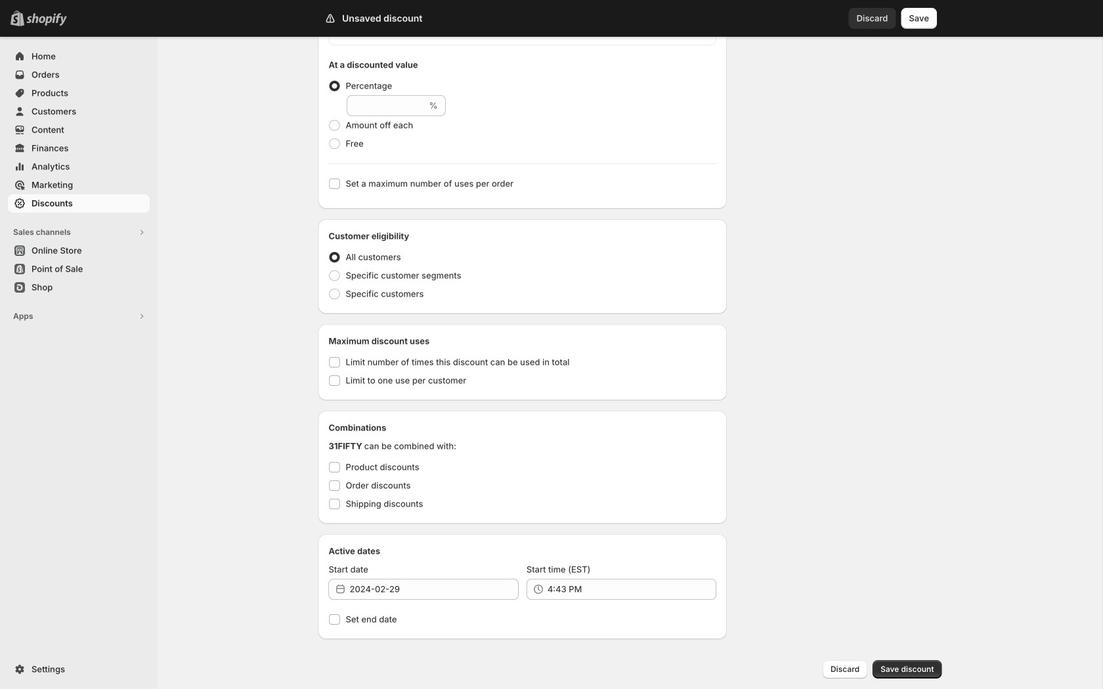 Task type: locate. For each thing, give the bounding box(es) containing it.
YYYY-MM-DD text field
[[350, 579, 519, 601]]

None text field
[[347, 95, 427, 116]]



Task type: vqa. For each thing, say whether or not it's contained in the screenshot.
Test Store image
no



Task type: describe. For each thing, give the bounding box(es) containing it.
shopify image
[[26, 13, 67, 26]]

Enter time text field
[[548, 579, 717, 601]]



